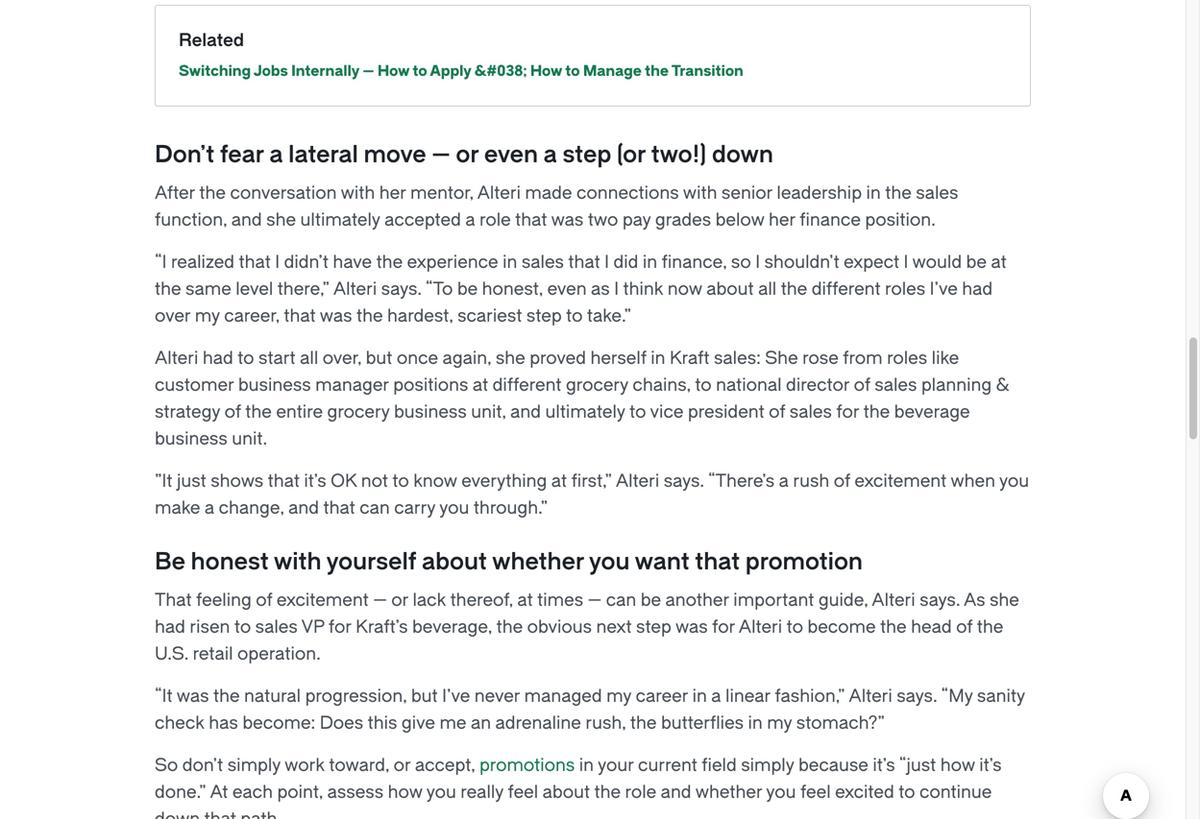 Task type: describe. For each thing, give the bounding box(es) containing it.
don't
[[182, 756, 223, 776]]

to left vice on the right
[[630, 402, 646, 423]]

0 horizontal spatial for
[[329, 618, 351, 638]]

"just
[[899, 756, 936, 776]]

in up honest,
[[503, 252, 517, 273]]

that up change,
[[268, 472, 300, 492]]

the up over
[[155, 279, 181, 300]]

0 horizontal spatial business
[[155, 429, 228, 450]]

over
[[155, 306, 191, 326]]

move —
[[364, 141, 451, 168]]

to left start
[[238, 349, 254, 369]]

2 how from the left
[[530, 63, 562, 80]]

that
[[155, 591, 192, 611]]

at inside the "i realized that i didn't have the experience in sales that i did in finance, so i shouldn't expect i would be at the same level there," alteri says. "to be honest, even as i think now about all the different roles i've had over my career, that was the hardest, scariest step to take."
[[991, 252, 1007, 273]]

but inside alteri had to start all over, but once again, she proved herself in kraft sales: she rose from roles like customer business manager positions at different grocery chains, to national director of sales planning & strategy of the entire grocery business unit, and ultimately to vice president of sales for the beverage business unit.
[[366, 349, 393, 369]]

"there's
[[708, 472, 775, 492]]

yourself
[[326, 549, 416, 576]]

to right risen
[[234, 618, 251, 638]]

the left "head"
[[880, 618, 907, 638]]

1 horizontal spatial grocery
[[566, 376, 629, 396]]

the inside in your current field simply because it's "just how it's done." at each point, assess how you really feel about the role and whether you feel excited to continue down that path.
[[594, 783, 621, 803]]

made
[[525, 183, 572, 203]]

rush
[[793, 472, 830, 492]]

career,
[[224, 306, 280, 326]]

when
[[951, 472, 996, 492]]

i left didn't
[[275, 252, 280, 273]]

1 horizontal spatial down
[[712, 141, 774, 168]]

excited
[[835, 783, 895, 803]]

the left hardest,
[[357, 306, 383, 326]]

step inside the "i realized that i didn't have the experience in sales that i did in finance, so i shouldn't expect i would be at the same level there," alteri says. "to be honest, even as i think now about all the different roles i've had over my career, that was the hardest, scariest step to take."
[[527, 306, 562, 326]]

chains,
[[633, 376, 691, 396]]

to inside "it just shows that it's ok not to know everything at first," alteri says. "there's a rush of excitement when you make a change, and that can carry you through."
[[393, 472, 409, 492]]

give
[[402, 714, 435, 734]]

kraft's
[[356, 618, 408, 638]]

all inside alteri had to start all over, but once again, she proved herself in kraft sales: she rose from roles like customer business manager positions at different grocery chains, to national director of sales planning & strategy of the entire grocery business unit, and ultimately to vice president of sales for the beverage business unit.
[[300, 349, 318, 369]]

whether inside in your current field simply because it's "just how it's done." at each point, assess how you really feel about the role and whether you feel excited to continue down that path.
[[696, 783, 762, 803]]

now
[[668, 279, 702, 300]]

after the conversation with her mentor, alteri made connections with senior leadership in the sales function, and she ultimately accepted a role that was two pay grades below her finance position.
[[155, 183, 959, 230]]

accepted
[[385, 210, 461, 230]]

want
[[635, 549, 690, 576]]

experience
[[407, 252, 498, 273]]

conversation
[[230, 183, 337, 203]]

natural
[[244, 687, 301, 707]]

had inside alteri had to start all over, but once again, she proved herself in kraft sales: she rose from roles like customer business manager positions at different grocery chains, to national director of sales planning & strategy of the entire grocery business unit, and ultimately to vice president of sales for the beverage business unit.
[[203, 349, 233, 369]]

at inside "it just shows that it's ok not to know everything at first," alteri says. "there's a rush of excitement when you make a change, and that can carry you through."
[[551, 472, 567, 492]]

make
[[155, 499, 200, 519]]

realized
[[171, 252, 235, 273]]

different inside alteri had to start all over, but once again, she proved herself in kraft sales: she rose from roles like customer business manager positions at different grocery chains, to national director of sales planning & strategy of the entire grocery business unit, and ultimately to vice president of sales for the beverage business unit.
[[493, 376, 562, 396]]

for inside alteri had to start all over, but once again, she proved herself in kraft sales: she rose from roles like customer business manager positions at different grocery chains, to national director of sales planning & strategy of the entire grocery business unit, and ultimately to vice president of sales for the beverage business unit.
[[837, 402, 859, 423]]

fear
[[220, 141, 264, 168]]

a right fear
[[269, 141, 283, 168]]

alteri had to start all over, but once again, she proved herself in kraft sales: she rose from roles like customer business manager positions at different grocery chains, to national director of sales planning & strategy of the entire grocery business unit, and ultimately to vice president of sales for the beverage business unit.
[[155, 349, 1009, 450]]

manager
[[315, 376, 389, 396]]

alteri inside the "i realized that i didn't have the experience in sales that i did in finance, so i shouldn't expect i would be at the same level there," alteri says. "to be honest, even as i think now about all the different roles i've had over my career, that was the hardest, scariest step to take."
[[333, 279, 377, 300]]

0 horizontal spatial even
[[484, 141, 538, 168]]

you left excited
[[766, 783, 796, 803]]

&
[[996, 376, 1009, 396]]

strategy
[[155, 402, 220, 423]]

you down know
[[439, 499, 469, 519]]

or for even
[[456, 141, 479, 168]]

the left beverage
[[864, 402, 890, 423]]

i right so
[[756, 252, 760, 273]]

at inside alteri had to start all over, but once again, she proved herself in kraft sales: she rose from roles like customer business manager positions at different grocery chains, to national director of sales planning & strategy of the entire grocery business unit, and ultimately to vice president of sales for the beverage business unit.
[[473, 376, 488, 396]]

and inside in your current field simply because it's "just how it's done." at each point, assess how you really feel about the role and whether you feel excited to continue down that path.
[[661, 783, 692, 803]]

or for lack
[[391, 591, 408, 611]]

from
[[843, 349, 883, 369]]

2 horizontal spatial it's
[[980, 756, 1002, 776]]

had inside the "i realized that i didn't have the experience in sales that i did in finance, so i shouldn't expect i would be at the same level there," alteri says. "to be honest, even as i think now about all the different roles i've had over my career, that was the hardest, scariest step to take."
[[962, 279, 993, 300]]

she inside after the conversation with her mentor, alteri made connections with senior leadership in the sales function, and she ultimately accepted a role that was two pay grades below her finance position.
[[266, 210, 296, 230]]

become
[[808, 618, 876, 638]]

the down shouldn't
[[781, 279, 808, 300]]

to left "manage"
[[566, 63, 580, 80]]

a inside after the conversation with her mentor, alteri made connections with senior leadership in the sales function, and she ultimately accepted a role that was two pay grades below her finance position.
[[465, 210, 475, 230]]

but inside "it was the natural progression, but i've never managed my career in a linear fashion," alteri says. "my sanity check has become: does this give me an adrenaline rush, the butterflies in my stomach?"
[[411, 687, 438, 707]]

she inside alteri had to start all over, but once again, she proved herself in kraft sales: she rose from roles like customer business manager positions at different grocery chains, to national director of sales planning & strategy of the entire grocery business unit, and ultimately to vice president of sales for the beverage business unit.
[[496, 349, 525, 369]]

1 horizontal spatial her
[[769, 210, 796, 230]]

she inside the that feeling of excitement — or lack thereof, at times — can be another important guide, alteri says. as she had risen to sales vp for kraft's beverage, the obvious next step was for alteri to become the head of the u.s. retail operation.
[[990, 591, 1020, 611]]

— up kraft's
[[373, 591, 387, 611]]

sales inside after the conversation with her mentor, alteri made connections with senior leadership in the sales function, and she ultimately accepted a role that was two pay grades below her finance position.
[[916, 183, 959, 203]]

to left the apply
[[413, 63, 427, 80]]

alteri inside alteri had to start all over, but once again, she proved herself in kraft sales: she rose from roles like customer business manager positions at different grocery chains, to national director of sales planning & strategy of the entire grocery business unit, and ultimately to vice president of sales for the beverage business unit.
[[155, 349, 198, 369]]

did
[[614, 252, 639, 273]]

was inside "it was the natural progression, but i've never managed my career in a linear fashion," alteri says. "my sanity check has become: does this give me an adrenaline rush, the butterflies in my stomach?"
[[177, 687, 209, 707]]

because
[[799, 756, 869, 776]]

function,
[[155, 210, 227, 230]]

the down the thereof,
[[496, 618, 523, 638]]

scariest
[[458, 306, 522, 326]]

1 how from the left
[[378, 63, 410, 80]]

pay
[[623, 210, 651, 230]]

ok
[[331, 472, 357, 492]]

switching jobs internally — how to apply &#038; how to manage the transition
[[179, 63, 744, 80]]

unit.
[[232, 429, 267, 450]]

another
[[666, 591, 729, 611]]

your
[[598, 756, 634, 776]]

to inside in your current field simply because it's "just how it's done." at each point, assess how you really feel about the role and whether you feel excited to continue down that path.
[[899, 783, 915, 803]]

about inside in your current field simply because it's "just how it's done." at each point, assess how you really feel about the role and whether you feel excited to continue down that path.
[[543, 783, 590, 803]]

be inside the that feeling of excitement — or lack thereof, at times — can be another important guide, alteri says. as she had risen to sales vp for kraft's beverage, the obvious next step was for alteri to become the head of the u.s. retail operation.
[[641, 591, 661, 611]]

that up another
[[695, 549, 740, 576]]

was inside the "i realized that i didn't have the experience in sales that i did in finance, so i shouldn't expect i would be at the same level there," alteri says. "to be honest, even as i think now about all the different roles i've had over my career, that was the hardest, scariest step to take."
[[320, 306, 352, 326]]

of up 'unit.'
[[225, 402, 241, 423]]

entire
[[276, 402, 323, 423]]

to inside the "i realized that i didn't have the experience in sales that i did in finance, so i shouldn't expect i would be at the same level there," alteri says. "to be honest, even as i think now about all the different roles i've had over my career, that was the hardest, scariest step to take."
[[566, 306, 583, 326]]

guide,
[[819, 591, 868, 611]]

the up 'unit.'
[[245, 402, 272, 423]]

i left would
[[904, 252, 909, 273]]

carry
[[394, 499, 436, 519]]

of down from
[[854, 376, 871, 396]]

first,"
[[571, 472, 612, 492]]

manage
[[583, 63, 642, 80]]

that inside after the conversation with her mentor, alteri made connections with senior leadership in the sales function, and she ultimately accepted a role that was two pay grades below her finance position.
[[515, 210, 547, 230]]

in inside after the conversation with her mentor, alteri made connections with senior leadership in the sales function, and she ultimately accepted a role that was two pay grades below her finance position.
[[866, 183, 881, 203]]

positions
[[393, 376, 468, 396]]

transition
[[672, 63, 744, 80]]

honest
[[191, 549, 269, 576]]

stomach?"
[[797, 714, 885, 734]]

a up made
[[544, 141, 557, 168]]

in inside alteri had to start all over, but once again, she proved herself in kraft sales: she rose from roles like customer business manager positions at different grocery chains, to national director of sales planning & strategy of the entire grocery business unit, and ultimately to vice president of sales for the beverage business unit.
[[651, 349, 666, 369]]

1 vertical spatial be
[[457, 279, 478, 300]]

all inside the "i realized that i didn't have the experience in sales that i did in finance, so i shouldn't expect i would be at the same level there," alteri says. "to be honest, even as i think now about all the different roles i've had over my career, that was the hardest, scariest step to take."
[[758, 279, 777, 300]]

— up the next
[[588, 591, 602, 611]]

finance,
[[662, 252, 727, 273]]

know
[[413, 472, 457, 492]]

like
[[932, 349, 959, 369]]

says. inside the "i realized that i didn't have the experience in sales that i did in finance, so i shouldn't expect i would be at the same level there," alteri says. "to be honest, even as i think now about all the different roles i've had over my career, that was the hardest, scariest step to take."
[[381, 279, 422, 300]]

2 horizontal spatial my
[[767, 714, 792, 734]]

beverage
[[894, 402, 970, 423]]

sales down from
[[875, 376, 917, 396]]

in down linear
[[748, 714, 763, 734]]

assess
[[327, 783, 384, 803]]

2 horizontal spatial be
[[966, 252, 987, 273]]

an
[[471, 714, 491, 734]]

1 feel from the left
[[508, 783, 538, 803]]

honest,
[[482, 279, 543, 300]]

a right make
[[205, 499, 214, 519]]

again,
[[443, 349, 491, 369]]

was inside the that feeling of excitement — or lack thereof, at times — can be another important guide, alteri says. as she had risen to sales vp for kraft's beverage, the obvious next step was for alteri to become the head of the u.s. retail operation.
[[676, 618, 708, 638]]

national
[[716, 376, 782, 396]]

role for a
[[480, 210, 511, 230]]

down inside in your current field simply because it's "just how it's done." at each point, assess how you really feel about the role and whether you feel excited to continue down that path.
[[155, 810, 200, 820]]

1 vertical spatial how
[[388, 783, 423, 803]]

the up position. at top
[[885, 183, 912, 203]]

of down national
[[769, 402, 786, 423]]

of down as
[[956, 618, 973, 638]]

connections
[[577, 183, 679, 203]]

in up "butterflies"
[[693, 687, 707, 707]]

and inside "it just shows that it's ok not to know everything at first," alteri says. "there's a rush of excitement when you make a change, and that can carry you through."
[[288, 499, 319, 519]]

as
[[964, 591, 986, 611]]

sales down the director
[[790, 402, 832, 423]]

that down ok
[[323, 499, 355, 519]]

the down career
[[630, 714, 657, 734]]

continue
[[920, 783, 992, 803]]

mentor,
[[410, 183, 474, 203]]

so
[[731, 252, 751, 273]]

1 vertical spatial grocery
[[327, 402, 390, 423]]

of right feeling
[[256, 591, 272, 611]]

vice
[[650, 402, 684, 423]]

managed
[[524, 687, 602, 707]]

had inside the that feeling of excitement — or lack thereof, at times — can be another important guide, alteri says. as she had risen to sales vp for kraft's beverage, the obvious next step was for alteri to become the head of the u.s. retail operation.
[[155, 618, 185, 638]]

career
[[636, 687, 688, 707]]

shouldn't
[[765, 252, 840, 273]]

proved
[[530, 349, 586, 369]]

the up has
[[213, 687, 240, 707]]

0 horizontal spatial with
[[274, 549, 322, 576]]

operation.
[[237, 645, 321, 665]]

hardest,
[[387, 306, 453, 326]]

that up as
[[568, 252, 600, 273]]

different inside the "i realized that i didn't have the experience in sales that i did in finance, so i shouldn't expect i would be at the same level there," alteri says. "to be honest, even as i think now about all the different roles i've had over my career, that was the hardest, scariest step to take."
[[812, 279, 881, 300]]

through."
[[474, 499, 548, 519]]

to down important on the right bottom
[[787, 618, 803, 638]]

once
[[397, 349, 438, 369]]

think
[[623, 279, 663, 300]]

next
[[596, 618, 632, 638]]

in your current field simply because it's "just how it's done." at each point, assess how you really feel about the role and whether you feel excited to continue down that path.
[[155, 756, 1002, 820]]

simply inside in your current field simply because it's "just how it's done." at each point, assess how you really feel about the role and whether you feel excited to continue down that path.
[[741, 756, 794, 776]]

in inside in your current field simply because it's "just how it's done." at each point, assess how you really feel about the role and whether you feel excited to continue down that path.
[[579, 756, 594, 776]]

0 vertical spatial whether
[[492, 549, 584, 576]]

start
[[259, 349, 296, 369]]



Task type: vqa. For each thing, say whether or not it's contained in the screenshot.
"was" within the "I realized that I didn't have the experience in sales that I did in finance, so I shouldn't expect I would be at the same level there," Alteri says. "To be honest, even as I think now about all the different roles I've had over my career, that was the hardest, scariest step to take."
yes



Task type: locate. For each thing, give the bounding box(es) containing it.
to left 'take."' at the top of page
[[566, 306, 583, 326]]

alteri inside "it just shows that it's ok not to know everything at first," alteri says. "there's a rush of excitement when you make a change, and that can carry you through."
[[616, 472, 660, 492]]

was right "it
[[177, 687, 209, 707]]

was down another
[[676, 618, 708, 638]]

2 vertical spatial step
[[636, 618, 672, 638]]

0 vertical spatial business
[[238, 376, 311, 396]]

my inside the "i realized that i didn't have the experience in sales that i did in finance, so i shouldn't expect i would be at the same level there," alteri says. "to be honest, even as i think now about all the different roles i've had over my career, that was the hardest, scariest step to take."
[[195, 306, 220, 326]]

was
[[551, 210, 584, 230], [320, 306, 352, 326], [676, 618, 708, 638], [177, 687, 209, 707]]

2 horizontal spatial about
[[707, 279, 754, 300]]

it's left ok
[[304, 472, 326, 492]]

each
[[232, 783, 273, 803]]

at
[[210, 783, 228, 803]]

for
[[837, 402, 859, 423], [329, 618, 351, 638], [712, 618, 735, 638]]

at inside the that feeling of excitement — or lack thereof, at times — can be another important guide, alteri says. as she had risen to sales vp for kraft's beverage, the obvious next step was for alteri to become the head of the u.s. retail operation.
[[517, 591, 533, 611]]

that down there,"
[[284, 306, 316, 326]]

simply up each
[[228, 756, 281, 776]]

down up senior
[[712, 141, 774, 168]]

she right again,
[[496, 349, 525, 369]]

0 horizontal spatial but
[[366, 349, 393, 369]]

lack
[[413, 591, 446, 611]]

i right as
[[614, 279, 619, 300]]

of right rush
[[834, 472, 850, 492]]

that up level
[[239, 252, 271, 273]]

1 horizontal spatial how
[[530, 63, 562, 80]]

so
[[155, 756, 178, 776]]

alteri down important on the right bottom
[[739, 618, 782, 638]]

2 vertical spatial business
[[155, 429, 228, 450]]

roles inside the "i realized that i didn't have the experience in sales that i did in finance, so i shouldn't expect i would be at the same level there," alteri says. "to be honest, even as i think now about all the different roles i've had over my career, that was the hardest, scariest step to take."
[[885, 279, 926, 300]]

shows
[[211, 472, 264, 492]]

1 vertical spatial i've
[[442, 687, 470, 707]]

1 horizontal spatial simply
[[741, 756, 794, 776]]

feel down because on the bottom of page
[[801, 783, 831, 803]]

work
[[285, 756, 325, 776]]

excitement inside "it just shows that it's ok not to know everything at first," alteri says. "there's a rush of excitement when you make a change, and that can carry you through."
[[855, 472, 947, 492]]

1 horizontal spatial about
[[543, 783, 590, 803]]

the down as
[[977, 618, 1004, 638]]

a down mentor,
[[465, 210, 475, 230]]

she down conversation
[[266, 210, 296, 230]]

1 horizontal spatial for
[[712, 618, 735, 638]]

ultimately inside alteri had to start all over, but once again, she proved herself in kraft sales: she rose from roles like customer business manager positions at different grocery chains, to national director of sales planning & strategy of the entire grocery business unit, and ultimately to vice president of sales for the beverage business unit.
[[545, 402, 625, 423]]

1 vertical spatial roles
[[887, 349, 928, 369]]

1 horizontal spatial step
[[563, 141, 611, 168]]

1 vertical spatial her
[[769, 210, 796, 230]]

role
[[480, 210, 511, 230], [625, 783, 657, 803]]

would
[[913, 252, 962, 273]]

or left lack
[[391, 591, 408, 611]]

you right the when
[[1000, 472, 1029, 492]]

says. left "my
[[897, 687, 937, 707]]

says. inside "it was the natural progression, but i've never managed my career in a linear fashion," alteri says. "my sanity check has become: does this give me an adrenaline rush, the butterflies in my stomach?"
[[897, 687, 937, 707]]

was down there,"
[[320, 306, 352, 326]]

0 vertical spatial had
[[962, 279, 993, 300]]

how down accept,
[[388, 783, 423, 803]]

0 horizontal spatial my
[[195, 306, 220, 326]]

1 vertical spatial business
[[394, 402, 467, 423]]

and
[[231, 210, 262, 230], [510, 402, 541, 423], [288, 499, 319, 519], [661, 783, 692, 803]]

was inside after the conversation with her mentor, alteri made connections with senior leadership in the sales function, and she ultimately accepted a role that was two pay grades below her finance position.
[[551, 210, 584, 230]]

fashion,"
[[775, 687, 845, 707]]

1 horizontal spatial had
[[203, 349, 233, 369]]

roles inside alteri had to start all over, but once again, she proved herself in kraft sales: she rose from roles like customer business manager positions at different grocery chains, to national director of sales planning & strategy of the entire grocery business unit, and ultimately to vice president of sales for the beverage business unit.
[[887, 349, 928, 369]]

below
[[716, 210, 765, 230]]

to right not on the left bottom of page
[[393, 472, 409, 492]]

2 vertical spatial about
[[543, 783, 590, 803]]

the right have
[[376, 252, 403, 273]]

1 vertical spatial even
[[547, 279, 587, 300]]

can up the next
[[606, 591, 636, 611]]

be
[[966, 252, 987, 273], [457, 279, 478, 300], [641, 591, 661, 611]]

(or
[[617, 141, 646, 168]]

says. inside the that feeling of excitement — or lack thereof, at times — can be another important guide, alteri says. as she had risen to sales vp for kraft's beverage, the obvious next step was for alteri to become the head of the u.s. retail operation.
[[920, 591, 960, 611]]

retail
[[193, 645, 233, 665]]

1 vertical spatial role
[[625, 783, 657, 803]]

or for accept,
[[394, 756, 411, 776]]

1 horizontal spatial she
[[496, 349, 525, 369]]

can down not on the left bottom of page
[[360, 499, 390, 519]]

lateral
[[288, 141, 358, 168]]

simply right field
[[741, 756, 794, 776]]

different down expect
[[812, 279, 881, 300]]

i left "did"
[[605, 252, 609, 273]]

0 horizontal spatial down
[[155, 810, 200, 820]]

ultimately up have
[[300, 210, 380, 230]]

0 horizontal spatial feel
[[508, 783, 538, 803]]

ultimately down proved
[[545, 402, 625, 423]]

1 horizontal spatial whether
[[696, 783, 762, 803]]

accept,
[[415, 756, 475, 776]]

1 vertical spatial excitement
[[277, 591, 369, 611]]

can inside the that feeling of excitement — or lack thereof, at times — can be another important guide, alteri says. as she had risen to sales vp for kraft's beverage, the obvious next step was for alteri to become the head of the u.s. retail operation.
[[606, 591, 636, 611]]

after
[[155, 183, 195, 203]]

toward,
[[329, 756, 389, 776]]

a inside "it was the natural progression, but i've never managed my career in a linear fashion," alteri says. "my sanity check has become: does this give me an adrenaline rush, the butterflies in my stomach?"
[[711, 687, 721, 707]]

alteri up "head"
[[872, 591, 916, 611]]

me
[[440, 714, 467, 734]]

in up chains,
[[651, 349, 666, 369]]

but right over,
[[366, 349, 393, 369]]

in right "did"
[[643, 252, 658, 273]]

grocery
[[566, 376, 629, 396], [327, 402, 390, 423]]

0 vertical spatial roles
[[885, 279, 926, 300]]

1 horizontal spatial feel
[[801, 783, 831, 803]]

roles
[[885, 279, 926, 300], [887, 349, 928, 369]]

2 horizontal spatial had
[[962, 279, 993, 300]]

customer
[[155, 376, 234, 396]]

with up vp
[[274, 549, 322, 576]]

0 horizontal spatial excitement
[[277, 591, 369, 611]]

change,
[[219, 499, 284, 519]]

business down start
[[238, 376, 311, 396]]

in left your
[[579, 756, 594, 776]]

2 vertical spatial my
[[767, 714, 792, 734]]

0 horizontal spatial step
[[527, 306, 562, 326]]

0 horizontal spatial how
[[388, 783, 423, 803]]

that feeling of excitement — or lack thereof, at times — can be another important guide, alteri says. as she had risen to sales vp for kraft's beverage, the obvious next step was for alteri to become the head of the u.s. retail operation.
[[155, 591, 1020, 665]]

0 horizontal spatial about
[[422, 549, 487, 576]]

grocery down herself
[[566, 376, 629, 396]]

1 horizontal spatial be
[[641, 591, 661, 611]]

1 horizontal spatial business
[[238, 376, 311, 396]]

0 horizontal spatial grocery
[[327, 402, 390, 423]]

at left first,"
[[551, 472, 567, 492]]

over,
[[323, 349, 362, 369]]

point,
[[277, 783, 323, 803]]

grades
[[655, 210, 711, 230]]

finance
[[800, 210, 861, 230]]

had
[[962, 279, 993, 300], [203, 349, 233, 369], [155, 618, 185, 638]]

1 horizontal spatial can
[[606, 591, 636, 611]]

step inside the that feeling of excitement — or lack thereof, at times — can be another important guide, alteri says. as she had risen to sales vp for kraft's beverage, the obvious next step was for alteri to become the head of the u.s. retail operation.
[[636, 618, 672, 638]]

1 horizontal spatial excitement
[[855, 472, 947, 492]]

1 vertical spatial but
[[411, 687, 438, 707]]

1 vertical spatial ultimately
[[545, 402, 625, 423]]

it's inside "it just shows that it's ok not to know everything at first," alteri says. "there's a rush of excitement when you make a change, and that can carry you through."
[[304, 472, 326, 492]]

i've
[[930, 279, 958, 300], [442, 687, 470, 707]]

or inside the that feeling of excitement — or lack thereof, at times — can be another important guide, alteri says. as she had risen to sales vp for kraft's beverage, the obvious next step was for alteri to become the head of the u.s. retail operation.
[[391, 591, 408, 611]]

sanity
[[977, 687, 1025, 707]]

about inside the "i realized that i didn't have the experience in sales that i did in finance, so i shouldn't expect i would be at the same level there," alteri says. "to be honest, even as i think now about all the different roles i've had over my career, that was the hardest, scariest step to take."
[[707, 279, 754, 300]]

the right "manage"
[[645, 63, 669, 80]]

sales up position. at top
[[916, 183, 959, 203]]

jobs
[[254, 63, 288, 80]]

0 horizontal spatial different
[[493, 376, 562, 396]]

0 horizontal spatial whether
[[492, 549, 584, 576]]

0 vertical spatial my
[[195, 306, 220, 326]]

0 vertical spatial can
[[360, 499, 390, 519]]

can inside "it just shows that it's ok not to know everything at first," alteri says. "there's a rush of excitement when you make a change, and that can carry you through."
[[360, 499, 390, 519]]

check
[[155, 714, 205, 734]]

beverage,
[[412, 618, 492, 638]]

0 horizontal spatial be
[[457, 279, 478, 300]]

at left times
[[517, 591, 533, 611]]

&#038;
[[475, 63, 527, 80]]

1 horizontal spatial it's
[[873, 756, 895, 776]]

linear
[[726, 687, 771, 707]]

with down lateral
[[341, 183, 375, 203]]

planning
[[922, 376, 992, 396]]

0 vertical spatial how
[[941, 756, 975, 776]]

0 vertical spatial or
[[456, 141, 479, 168]]

step down honest,
[[527, 306, 562, 326]]

0 vertical spatial but
[[366, 349, 393, 369]]

a up "butterflies"
[[711, 687, 721, 707]]

sales inside the "i realized that i didn't have the experience in sales that i did in finance, so i shouldn't expect i would be at the same level there," alteri says. "to be honest, even as i think now about all the different roles i've had over my career, that was the hardest, scariest step to take."
[[522, 252, 564, 273]]

about down promotions
[[543, 783, 590, 803]]

how
[[941, 756, 975, 776], [388, 783, 423, 803]]

1 vertical spatial all
[[300, 349, 318, 369]]

kraft
[[670, 349, 710, 369]]

1 vertical spatial step
[[527, 306, 562, 326]]

to down "kraft"
[[695, 376, 712, 396]]

all down shouldn't
[[758, 279, 777, 300]]

role down your
[[625, 783, 657, 803]]

alteri inside after the conversation with her mentor, alteri made connections with senior leadership in the sales function, and she ultimately accepted a role that was two pay grades below her finance position.
[[477, 183, 521, 203]]

2 vertical spatial had
[[155, 618, 185, 638]]

she right as
[[990, 591, 1020, 611]]

role inside after the conversation with her mentor, alteri made connections with senior leadership in the sales function, and she ultimately accepted a role that was two pay grades below her finance position.
[[480, 210, 511, 230]]

roles left like
[[887, 349, 928, 369]]

says. left the "there's
[[664, 472, 704, 492]]

never
[[475, 687, 520, 707]]

that down made
[[515, 210, 547, 230]]

different down proved
[[493, 376, 562, 396]]

that inside in your current field simply because it's "just how it's done." at each point, assess how you really feel about the role and whether you feel excited to continue down that path.
[[204, 810, 236, 820]]

2 vertical spatial she
[[990, 591, 1020, 611]]

about
[[707, 279, 754, 300], [422, 549, 487, 576], [543, 783, 590, 803]]

take."
[[587, 306, 631, 326]]

has
[[209, 714, 238, 734]]

role up the experience
[[480, 210, 511, 230]]

how up continue
[[941, 756, 975, 776]]

excitement
[[855, 472, 947, 492], [277, 591, 369, 611]]

even inside the "i realized that i didn't have the experience in sales that i did in finance, so i shouldn't expect i would be at the same level there," alteri says. "to be honest, even as i think now about all the different roles i've had over my career, that was the hardest, scariest step to take."
[[547, 279, 587, 300]]

of inside "it just shows that it's ok not to know everything at first," alteri says. "there's a rush of excitement when you make a change, and that can carry you through."
[[834, 472, 850, 492]]

whether down field
[[696, 783, 762, 803]]

all right start
[[300, 349, 318, 369]]

1 horizontal spatial but
[[411, 687, 438, 707]]

2 horizontal spatial business
[[394, 402, 467, 423]]

"my
[[941, 687, 973, 707]]

i've inside the "i realized that i didn't have the experience in sales that i did in finance, so i shouldn't expect i would be at the same level there," alteri says. "to be honest, even as i think now about all the different roles i've had over my career, that was the hardest, scariest step to take."
[[930, 279, 958, 300]]

and right unit,
[[510, 402, 541, 423]]

the
[[645, 63, 669, 80], [199, 183, 226, 203], [885, 183, 912, 203], [376, 252, 403, 273], [155, 279, 181, 300], [781, 279, 808, 300], [357, 306, 383, 326], [245, 402, 272, 423], [864, 402, 890, 423], [496, 618, 523, 638], [880, 618, 907, 638], [977, 618, 1004, 638], [213, 687, 240, 707], [630, 714, 657, 734], [594, 783, 621, 803]]

or up mentor,
[[456, 141, 479, 168]]

times
[[537, 591, 584, 611]]

1 vertical spatial about
[[422, 549, 487, 576]]

be right would
[[966, 252, 987, 273]]

her up accepted on the top left
[[379, 183, 406, 203]]

herself
[[591, 349, 647, 369]]

sales inside the that feeling of excitement — or lack thereof, at times — can be another important guide, alteri says. as she had risen to sales vp for kraft's beverage, the obvious next step was for alteri to become the head of the u.s. retail operation.
[[255, 618, 298, 638]]

and down current
[[661, 783, 692, 803]]

0 horizontal spatial i've
[[442, 687, 470, 707]]

— right internally on the left top of page
[[363, 63, 374, 80]]

was down made
[[551, 210, 584, 230]]

grocery down manager
[[327, 402, 390, 423]]

1 vertical spatial my
[[607, 687, 632, 707]]

risen
[[190, 618, 230, 638]]

2 vertical spatial or
[[394, 756, 411, 776]]

level
[[236, 279, 273, 300]]

a left rush
[[779, 472, 789, 492]]

1 vertical spatial can
[[606, 591, 636, 611]]

alteri up stomach?"
[[849, 687, 893, 707]]

even up made
[[484, 141, 538, 168]]

2 horizontal spatial for
[[837, 402, 859, 423]]

expect
[[844, 252, 900, 273]]

1 horizontal spatial my
[[607, 687, 632, 707]]

says. up "head"
[[920, 591, 960, 611]]

don't
[[155, 141, 215, 168]]

alteri inside "it was the natural progression, but i've never managed my career in a linear fashion," alteri says. "my sanity check has become: does this give me an adrenaline rush, the butterflies in my stomach?"
[[849, 687, 893, 707]]

my up rush,
[[607, 687, 632, 707]]

u.s.
[[155, 645, 189, 665]]

current
[[638, 756, 698, 776]]

sales
[[916, 183, 959, 203], [522, 252, 564, 273], [875, 376, 917, 396], [790, 402, 832, 423], [255, 618, 298, 638]]

1 horizontal spatial even
[[547, 279, 587, 300]]

i've inside "it was the natural progression, but i've never managed my career in a linear fashion," alteri says. "my sanity check has become: does this give me an adrenaline rush, the butterflies in my stomach?"
[[442, 687, 470, 707]]

head
[[911, 618, 952, 638]]

ultimately inside after the conversation with her mentor, alteri made connections with senior leadership in the sales function, and she ultimately accepted a role that was two pay grades below her finance position.
[[300, 210, 380, 230]]

role inside in your current field simply because it's "just how it's done." at each point, assess how you really feel about the role and whether you feel excited to continue down that path.
[[625, 783, 657, 803]]

2 simply from the left
[[741, 756, 794, 776]]

the up function,
[[199, 183, 226, 203]]

2 vertical spatial be
[[641, 591, 661, 611]]

0 vertical spatial she
[[266, 210, 296, 230]]

2 horizontal spatial with
[[683, 183, 717, 203]]

0 vertical spatial down
[[712, 141, 774, 168]]

in up position. at top
[[866, 183, 881, 203]]

step
[[563, 141, 611, 168], [527, 306, 562, 326], [636, 618, 672, 638]]

you down accept,
[[426, 783, 456, 803]]

1 vertical spatial different
[[493, 376, 562, 396]]

1 vertical spatial down
[[155, 810, 200, 820]]

two
[[588, 210, 618, 230]]

the down your
[[594, 783, 621, 803]]

0 vertical spatial role
[[480, 210, 511, 230]]

1 vertical spatial she
[[496, 349, 525, 369]]

i've down would
[[930, 279, 958, 300]]

0 vertical spatial her
[[379, 183, 406, 203]]

even left as
[[547, 279, 587, 300]]

says. inside "it just shows that it's ok not to know everything at first," alteri says. "there's a rush of excitement when you make a change, and that can carry you through."
[[664, 472, 704, 492]]

0 horizontal spatial role
[[480, 210, 511, 230]]

and inside alteri had to start all over, but once again, she proved herself in kraft sales: she rose from roles like customer business manager positions at different grocery chains, to national director of sales planning & strategy of the entire grocery business unit, and ultimately to vice president of sales for the beverage business unit.
[[510, 402, 541, 423]]

be
[[155, 549, 185, 576]]

down down done."
[[155, 810, 200, 820]]

excitement inside the that feeling of excitement — or lack thereof, at times — can be another important guide, alteri says. as she had risen to sales vp for kraft's beverage, the obvious next step was for alteri to become the head of the u.s. retail operation.
[[277, 591, 369, 611]]

0 vertical spatial grocery
[[566, 376, 629, 396]]

does
[[320, 714, 363, 734]]

2 feel from the left
[[801, 783, 831, 803]]

how right "&#038;"
[[530, 63, 562, 80]]

2 horizontal spatial step
[[636, 618, 672, 638]]

0 vertical spatial different
[[812, 279, 881, 300]]

2 horizontal spatial she
[[990, 591, 1020, 611]]

0 horizontal spatial it's
[[304, 472, 326, 492]]

my
[[195, 306, 220, 326], [607, 687, 632, 707], [767, 714, 792, 734]]

same
[[186, 279, 231, 300]]

be right ""to"
[[457, 279, 478, 300]]

just
[[177, 472, 206, 492]]

"to
[[426, 279, 453, 300]]

0 vertical spatial about
[[707, 279, 754, 300]]

0 vertical spatial all
[[758, 279, 777, 300]]

you left want
[[589, 549, 630, 576]]

1 vertical spatial had
[[203, 349, 233, 369]]

1 vertical spatial whether
[[696, 783, 762, 803]]

0 horizontal spatial all
[[300, 349, 318, 369]]

1 simply from the left
[[228, 756, 281, 776]]

progression,
[[305, 687, 407, 707]]

don't fear a lateral move — or even a step (or two!) down
[[155, 141, 774, 168]]

her
[[379, 183, 406, 203], [769, 210, 796, 230]]

and inside after the conversation with her mentor, alteri made connections with senior leadership in the sales function, and she ultimately accepted a role that was two pay grades below her finance position.
[[231, 210, 262, 230]]

1 horizontal spatial how
[[941, 756, 975, 776]]

about down so
[[707, 279, 754, 300]]

1 horizontal spatial with
[[341, 183, 375, 203]]

"it just shows that it's ok not to know everything at first," alteri says. "there's a rush of excitement when you make a change, and that can carry you through."
[[155, 472, 1029, 519]]

0 horizontal spatial ultimately
[[300, 210, 380, 230]]

0 vertical spatial ultimately
[[300, 210, 380, 230]]

role for the
[[625, 783, 657, 803]]

simply
[[228, 756, 281, 776], [741, 756, 794, 776]]

0 vertical spatial i've
[[930, 279, 958, 300]]

at right would
[[991, 252, 1007, 273]]



